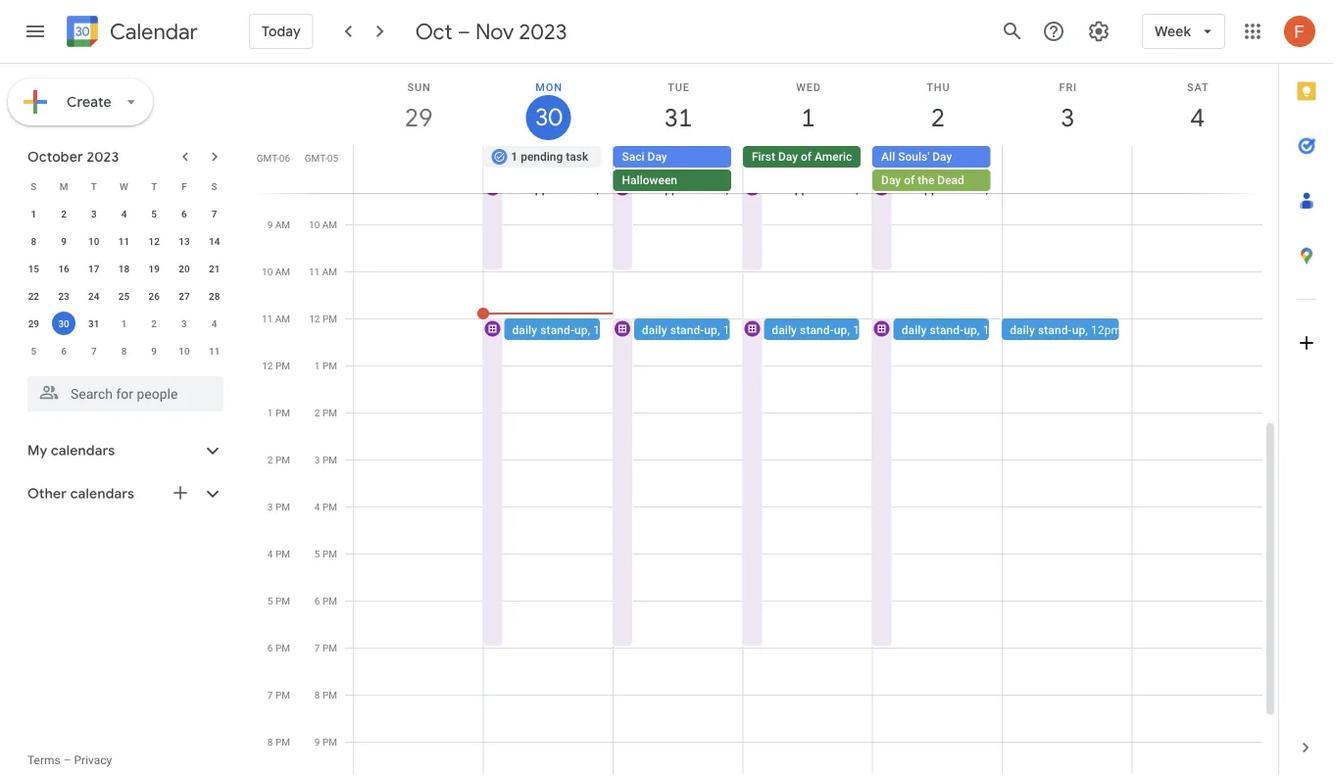 Task type: vqa. For each thing, say whether or not it's contained in the screenshot.


Task type: describe. For each thing, give the bounding box(es) containing it.
2 horizontal spatial day
[[933, 150, 953, 164]]

sat 4
[[1188, 81, 1210, 134]]

november 7 element
[[82, 339, 106, 363]]

30 inside cell
[[58, 318, 69, 329]]

terms
[[27, 754, 61, 768]]

privacy link
[[74, 754, 112, 768]]

8 up 15 element
[[31, 235, 36, 247]]

all souls' day button
[[873, 146, 991, 168]]

2 daily from the left
[[642, 323, 667, 337]]

4 stand- from the left
[[930, 323, 964, 337]]

11 element
[[112, 229, 136, 253]]

row containing 5
[[19, 337, 229, 365]]

10 up '17'
[[88, 235, 99, 247]]

1 inside 1 pending task 'button'
[[511, 150, 518, 164]]

wed
[[796, 81, 821, 93]]

10 down november 3 element
[[179, 345, 190, 357]]

1 horizontal spatial 6 pm
[[315, 595, 337, 607]]

17
[[88, 263, 99, 275]]

saci day halloween
[[622, 150, 678, 187]]

0 vertical spatial 5 pm
[[315, 548, 337, 560]]

mon 30
[[534, 81, 563, 133]]

w
[[120, 180, 128, 192]]

create
[[67, 93, 112, 111]]

cell containing all souls' day
[[873, 146, 1003, 193]]

24
[[88, 290, 99, 302]]

other calendars button
[[4, 479, 243, 510]]

1 horizontal spatial 31
[[663, 101, 691, 134]]

fri 3
[[1060, 81, 1078, 134]]

saci
[[622, 150, 645, 164]]

souls'
[[898, 150, 930, 164]]

2 nail from the left
[[636, 182, 656, 196]]

day of the dead button
[[873, 170, 991, 191]]

nov
[[476, 18, 514, 45]]

5 stand- from the left
[[1038, 323, 1072, 337]]

28
[[209, 290, 220, 302]]

row group containing 1
[[19, 200, 229, 365]]

dead
[[938, 174, 965, 187]]

grid containing 29
[[251, 64, 1279, 776]]

november 5 element
[[22, 339, 45, 363]]

5 up from the left
[[1072, 323, 1086, 337]]

8 left 9 pm
[[268, 736, 273, 748]]

15
[[28, 263, 39, 275]]

18 element
[[112, 257, 136, 280]]

november 3 element
[[172, 312, 196, 335]]

pending
[[521, 150, 563, 164]]

1 vertical spatial 6 pm
[[268, 642, 290, 654]]

november 10 element
[[172, 339, 196, 363]]

3 up from the left
[[834, 323, 848, 337]]

3 daily stand-up , 12pm from the left
[[772, 323, 884, 337]]

sun
[[408, 81, 431, 93]]

9 for the november 9 element
[[151, 345, 157, 357]]

today button
[[249, 8, 314, 55]]

my calendars button
[[4, 435, 243, 467]]

task
[[566, 150, 589, 164]]

day inside saci day halloween
[[648, 150, 668, 164]]

gmt-05
[[305, 152, 338, 164]]

1 daily stand-up , 12pm from the left
[[512, 323, 624, 337]]

settings menu image
[[1088, 20, 1111, 43]]

november 11 element
[[203, 339, 226, 363]]

4 12pm from the left
[[983, 323, 1014, 337]]

31 inside october 2023 grid
[[88, 318, 99, 329]]

23
[[58, 290, 69, 302]]

all souls' day day of the dead
[[882, 150, 965, 187]]

cell containing saci day
[[613, 146, 743, 193]]

mon
[[536, 81, 563, 93]]

16
[[58, 263, 69, 275]]

12 inside october 2023 grid
[[149, 235, 160, 247]]

november 8 element
[[112, 339, 136, 363]]

2 appointment from the left
[[659, 182, 727, 196]]

9 pm
[[315, 736, 337, 748]]

terms – privacy
[[27, 754, 112, 768]]

0 horizontal spatial 7 pm
[[268, 689, 290, 701]]

october 2023
[[27, 148, 119, 166]]

sun 29
[[404, 81, 432, 134]]

1 nail appointment , from the left
[[506, 182, 602, 196]]

14
[[209, 235, 220, 247]]

other
[[27, 485, 67, 503]]

1 vertical spatial 1 pm
[[268, 407, 290, 419]]

halloween button
[[613, 170, 731, 191]]

1 horizontal spatial 8 pm
[[315, 689, 337, 701]]

f
[[182, 180, 187, 192]]

gmt- for 06
[[257, 152, 279, 164]]

31 link
[[656, 95, 701, 140]]

1 vertical spatial 11 am
[[262, 313, 290, 325]]

29 element
[[22, 312, 45, 335]]

thu 2
[[927, 81, 951, 134]]

05
[[327, 152, 338, 164]]

1 up from the left
[[575, 323, 588, 337]]

november 2 element
[[142, 312, 166, 335]]

21
[[209, 263, 220, 275]]

4 appointment from the left
[[918, 182, 986, 196]]

row containing 22
[[19, 282, 229, 310]]

0 vertical spatial 10 am
[[309, 219, 337, 230]]

1 horizontal spatial 2023
[[519, 18, 567, 45]]

18
[[118, 263, 130, 275]]

17 element
[[82, 257, 106, 280]]

1 link
[[786, 95, 831, 140]]

gmt-06
[[257, 152, 290, 164]]

29 inside grid
[[404, 101, 432, 134]]

oct
[[415, 18, 453, 45]]

create button
[[8, 78, 153, 126]]

26 element
[[142, 284, 166, 308]]

add other calendars image
[[171, 483, 190, 503]]

row inside grid
[[345, 146, 1279, 193]]

19 element
[[142, 257, 166, 280]]

2 up from the left
[[704, 323, 718, 337]]

1 pending task
[[511, 150, 589, 164]]

30 link
[[526, 95, 571, 140]]

gmt- for 05
[[305, 152, 327, 164]]

4 up from the left
[[964, 323, 978, 337]]

row containing 15
[[19, 255, 229, 282]]

10 element
[[82, 229, 106, 253]]

oct – nov 2023
[[415, 18, 567, 45]]

november 6 element
[[52, 339, 76, 363]]

29 inside row group
[[28, 318, 39, 329]]

5 daily from the left
[[1010, 323, 1035, 337]]

1 pending task button
[[484, 146, 602, 168]]

26
[[149, 290, 160, 302]]

2 nail appointment , from the left
[[636, 182, 732, 196]]

3 stand- from the left
[[800, 323, 834, 337]]

Search for people text field
[[39, 377, 212, 412]]

19
[[149, 263, 160, 275]]

9 for 9 am
[[267, 219, 273, 230]]

4 nail from the left
[[896, 182, 915, 196]]



Task type: locate. For each thing, give the bounding box(es) containing it.
4 daily from the left
[[902, 323, 927, 337]]

1 vertical spatial 31
[[88, 318, 99, 329]]

2 vertical spatial 12
[[262, 360, 273, 372]]

0 horizontal spatial 6 pm
[[268, 642, 290, 654]]

s left m
[[31, 180, 37, 192]]

0 horizontal spatial 2 pm
[[268, 454, 290, 466]]

0 horizontal spatial 29
[[28, 318, 39, 329]]

0 vertical spatial 4 pm
[[315, 501, 337, 513]]

row up 11 element
[[19, 173, 229, 200]]

1 vertical spatial 12
[[309, 313, 320, 325]]

1 nail from the left
[[506, 182, 526, 196]]

day left of
[[882, 174, 901, 187]]

0 horizontal spatial 4 pm
[[268, 548, 290, 560]]

0 horizontal spatial 8 pm
[[268, 736, 290, 748]]

21 element
[[203, 257, 226, 280]]

5 cell from the left
[[1132, 146, 1262, 193]]

3 pm
[[315, 454, 337, 466], [268, 501, 290, 513]]

m
[[60, 180, 68, 192]]

2 inside thu 2
[[930, 101, 944, 134]]

1 horizontal spatial t
[[151, 180, 157, 192]]

0 horizontal spatial gmt-
[[257, 152, 279, 164]]

8 pm
[[315, 689, 337, 701], [268, 736, 290, 748]]

day up dead
[[933, 150, 953, 164]]

5
[[151, 208, 157, 220], [31, 345, 36, 357], [315, 548, 320, 560], [268, 595, 273, 607]]

3 daily from the left
[[772, 323, 797, 337]]

privacy
[[74, 754, 112, 768]]

29 link
[[396, 95, 441, 140]]

5 daily stand-up , 12pm from the left
[[1010, 323, 1122, 337]]

20 element
[[172, 257, 196, 280]]

calendar
[[110, 18, 198, 46]]

23 element
[[52, 284, 76, 308]]

calendars up other calendars
[[51, 442, 115, 460]]

1 vertical spatial 8 pm
[[268, 736, 290, 748]]

3 nail appointment , from the left
[[766, 182, 862, 196]]

other calendars
[[27, 485, 134, 503]]

24 element
[[82, 284, 106, 308]]

3 inside fri 3
[[1060, 101, 1074, 134]]

0 vertical spatial 11 am
[[309, 266, 337, 278]]

1
[[800, 101, 814, 134], [511, 150, 518, 164], [31, 208, 36, 220], [121, 318, 127, 329], [315, 360, 320, 372], [268, 407, 273, 419]]

stand-
[[541, 323, 575, 337], [670, 323, 704, 337], [800, 323, 834, 337], [930, 323, 964, 337], [1038, 323, 1072, 337]]

1 inside november 1 'element'
[[121, 318, 127, 329]]

9
[[267, 219, 273, 230], [61, 235, 67, 247], [151, 345, 157, 357], [315, 736, 320, 748]]

2 s from the left
[[211, 180, 217, 192]]

saci day button
[[613, 146, 731, 168]]

15 element
[[22, 257, 45, 280]]

3 cell from the left
[[873, 146, 1003, 193]]

11
[[118, 235, 130, 247], [309, 266, 320, 278], [262, 313, 273, 325], [209, 345, 220, 357]]

29 down the sun at the top
[[404, 101, 432, 134]]

0 horizontal spatial 11 am
[[262, 313, 290, 325]]

daily
[[512, 323, 538, 337], [642, 323, 667, 337], [772, 323, 797, 337], [902, 323, 927, 337], [1010, 323, 1035, 337]]

0 horizontal spatial s
[[31, 180, 37, 192]]

8 pm left 9 pm
[[268, 736, 290, 748]]

– right oct
[[458, 18, 471, 45]]

row down 11 element
[[19, 255, 229, 282]]

1 vertical spatial 10 am
[[262, 266, 290, 278]]

0 horizontal spatial 12 pm
[[262, 360, 290, 372]]

1 horizontal spatial 3 pm
[[315, 454, 337, 466]]

the
[[918, 174, 935, 187]]

0 horizontal spatial 31
[[88, 318, 99, 329]]

1 vertical spatial 7 pm
[[268, 689, 290, 701]]

1 horizontal spatial day
[[882, 174, 901, 187]]

1 horizontal spatial 1 pm
[[315, 360, 337, 372]]

thu
[[927, 81, 951, 93]]

8 down november 1 'element'
[[121, 345, 127, 357]]

10 right 9 am
[[309, 219, 320, 230]]

27 element
[[172, 284, 196, 308]]

appointment down 1 pending task
[[529, 182, 597, 196]]

0 horizontal spatial t
[[91, 180, 97, 192]]

sat
[[1188, 81, 1210, 93]]

1 horizontal spatial 11 am
[[309, 266, 337, 278]]

2
[[930, 101, 944, 134], [61, 208, 67, 220], [151, 318, 157, 329], [315, 407, 320, 419], [268, 454, 273, 466]]

10 am down 9 am
[[262, 266, 290, 278]]

1 horizontal spatial 30
[[534, 102, 561, 133]]

0 horizontal spatial 10 am
[[262, 266, 290, 278]]

30
[[534, 102, 561, 133], [58, 318, 69, 329]]

1 horizontal spatial gmt-
[[305, 152, 327, 164]]

0 horizontal spatial 3 pm
[[268, 501, 290, 513]]

0 vertical spatial 12
[[149, 235, 160, 247]]

0 horizontal spatial –
[[63, 754, 71, 768]]

2 stand- from the left
[[670, 323, 704, 337]]

row group
[[19, 200, 229, 365]]

day right saci
[[648, 150, 668, 164]]

row down the w
[[19, 200, 229, 228]]

calendars down my calendars dropdown button
[[70, 485, 134, 503]]

1 vertical spatial 30
[[58, 318, 69, 329]]

0 horizontal spatial 1 pm
[[268, 407, 290, 419]]

11 am
[[309, 266, 337, 278], [262, 313, 290, 325]]

2 link
[[916, 95, 961, 140]]

appointment down 'all souls' day' button
[[918, 182, 986, 196]]

0 vertical spatial 3 pm
[[315, 454, 337, 466]]

1 vertical spatial 2 pm
[[268, 454, 290, 466]]

12 element
[[142, 229, 166, 253]]

gmt- right 06 in the top of the page
[[305, 152, 327, 164]]

20
[[179, 263, 190, 275]]

0 vertical spatial 30
[[534, 102, 561, 133]]

appointment
[[529, 182, 597, 196], [659, 182, 727, 196], [788, 182, 856, 196], [918, 182, 986, 196]]

31 down 24
[[88, 318, 99, 329]]

t right m
[[91, 180, 97, 192]]

row down 1 link
[[345, 146, 1279, 193]]

tue
[[668, 81, 690, 93]]

10 down 9 am
[[262, 266, 273, 278]]

0 vertical spatial 1 pm
[[315, 360, 337, 372]]

0 vertical spatial 31
[[663, 101, 691, 134]]

2 horizontal spatial 12
[[309, 313, 320, 325]]

of
[[904, 174, 915, 187]]

gmt- left gmt-05
[[257, 152, 279, 164]]

22
[[28, 290, 39, 302]]

1 vertical spatial –
[[63, 754, 71, 768]]

7
[[212, 208, 217, 220], [91, 345, 97, 357], [315, 642, 320, 654], [268, 689, 273, 701]]

1 appointment from the left
[[529, 182, 597, 196]]

s right f
[[211, 180, 217, 192]]

12 pm
[[309, 313, 337, 325], [262, 360, 290, 372]]

1 vertical spatial 4 pm
[[268, 548, 290, 560]]

29 down 22
[[28, 318, 39, 329]]

1 s from the left
[[31, 180, 37, 192]]

3 12pm from the left
[[853, 323, 884, 337]]

up
[[575, 323, 588, 337], [704, 323, 718, 337], [834, 323, 848, 337], [964, 323, 978, 337], [1072, 323, 1086, 337]]

1 horizontal spatial 4 pm
[[315, 501, 337, 513]]

calendars
[[51, 442, 115, 460], [70, 485, 134, 503]]

3 link
[[1046, 95, 1091, 140]]

31
[[663, 101, 691, 134], [88, 318, 99, 329]]

1 horizontal spatial 7 pm
[[315, 642, 337, 654]]

30 down 23
[[58, 318, 69, 329]]

13 element
[[172, 229, 196, 253]]

terms link
[[27, 754, 61, 768]]

row down november 1 'element'
[[19, 337, 229, 365]]

30 inside 'mon 30'
[[534, 102, 561, 133]]

october
[[27, 148, 83, 166]]

main drawer image
[[24, 20, 47, 43]]

tue 31
[[663, 81, 691, 134]]

tab list
[[1280, 64, 1334, 721]]

1 vertical spatial 2023
[[87, 148, 119, 166]]

t left f
[[151, 180, 157, 192]]

wed 1
[[796, 81, 821, 134]]

nail appointment , down 1 link
[[766, 182, 862, 196]]

nail appointment ,
[[506, 182, 602, 196], [636, 182, 732, 196], [766, 182, 862, 196], [896, 182, 992, 196]]

row
[[345, 146, 1279, 193], [19, 173, 229, 200], [19, 200, 229, 228], [19, 228, 229, 255], [19, 255, 229, 282], [19, 282, 229, 310], [19, 310, 229, 337], [19, 337, 229, 365]]

28 element
[[203, 284, 226, 308]]

cell
[[354, 146, 484, 193], [613, 146, 743, 193], [873, 146, 1003, 193], [1003, 146, 1132, 193], [1132, 146, 1262, 193]]

13
[[179, 235, 190, 247]]

0 vertical spatial 2023
[[519, 18, 567, 45]]

30, today element
[[52, 312, 76, 335]]

3 appointment from the left
[[788, 182, 856, 196]]

10 am
[[309, 219, 337, 230], [262, 266, 290, 278]]

2 daily stand-up , 12pm from the left
[[642, 323, 754, 337]]

row up 18 element
[[19, 228, 229, 255]]

1 t from the left
[[91, 180, 97, 192]]

2 pm
[[315, 407, 337, 419], [268, 454, 290, 466]]

my
[[27, 442, 47, 460]]

1 vertical spatial 29
[[28, 318, 39, 329]]

1 horizontal spatial s
[[211, 180, 217, 192]]

9 for 9 pm
[[315, 736, 320, 748]]

all
[[882, 150, 896, 164]]

0 horizontal spatial 12
[[149, 235, 160, 247]]

1 vertical spatial 5 pm
[[268, 595, 290, 607]]

0 vertical spatial 2 pm
[[315, 407, 337, 419]]

1 horizontal spatial 10 am
[[309, 219, 337, 230]]

2023
[[519, 18, 567, 45], [87, 148, 119, 166]]

1 gmt- from the left
[[257, 152, 279, 164]]

1 stand- from the left
[[541, 323, 575, 337]]

1 horizontal spatial 12 pm
[[309, 313, 337, 325]]

november 1 element
[[112, 312, 136, 335]]

1 horizontal spatial 5 pm
[[315, 548, 337, 560]]

week button
[[1143, 8, 1226, 55]]

0 horizontal spatial 30
[[58, 318, 69, 329]]

row containing s
[[19, 173, 229, 200]]

october 2023 grid
[[19, 173, 229, 365]]

4 daily stand-up , 12pm from the left
[[902, 323, 1014, 337]]

2 12pm from the left
[[724, 323, 754, 337]]

8 up 9 pm
[[315, 689, 320, 701]]

row up november 1 'element'
[[19, 282, 229, 310]]

calendar element
[[63, 12, 198, 55]]

appointment down saci day button
[[659, 182, 727, 196]]

0 horizontal spatial 5 pm
[[268, 595, 290, 607]]

fri
[[1060, 81, 1078, 93]]

nail appointment , down 'all souls' day' button
[[896, 182, 992, 196]]

0 vertical spatial 6 pm
[[315, 595, 337, 607]]

row containing 1 pending task
[[345, 146, 1279, 193]]

3
[[1060, 101, 1074, 134], [91, 208, 97, 220], [181, 318, 187, 329], [315, 454, 320, 466], [268, 501, 273, 513]]

1 horizontal spatial 12
[[262, 360, 273, 372]]

3 nail from the left
[[766, 182, 785, 196]]

25
[[118, 290, 130, 302]]

5 12pm from the left
[[1092, 323, 1122, 337]]

16 element
[[52, 257, 76, 280]]

– right terms
[[63, 754, 71, 768]]

0 vertical spatial 29
[[404, 101, 432, 134]]

14 element
[[203, 229, 226, 253]]

day
[[648, 150, 668, 164], [933, 150, 953, 164], [882, 174, 901, 187]]

1 vertical spatial calendars
[[70, 485, 134, 503]]

06
[[279, 152, 290, 164]]

week
[[1155, 23, 1191, 40]]

1 cell from the left
[[354, 146, 484, 193]]

2 t from the left
[[151, 180, 157, 192]]

0 vertical spatial –
[[458, 18, 471, 45]]

1 daily from the left
[[512, 323, 538, 337]]

4
[[1190, 101, 1204, 134], [121, 208, 127, 220], [212, 318, 217, 329], [315, 501, 320, 513], [268, 548, 273, 560]]

– for oct
[[458, 18, 471, 45]]

2023 right nov
[[519, 18, 567, 45]]

1 inside the wed 1
[[800, 101, 814, 134]]

november 4 element
[[203, 312, 226, 335]]

10
[[309, 219, 320, 230], [88, 235, 99, 247], [262, 266, 273, 278], [179, 345, 190, 357]]

1 horizontal spatial 2 pm
[[315, 407, 337, 419]]

10 am right 9 am
[[309, 219, 337, 230]]

25 element
[[112, 284, 136, 308]]

1 vertical spatial 12 pm
[[262, 360, 290, 372]]

None search field
[[0, 369, 243, 412]]

row containing 1
[[19, 200, 229, 228]]

30 cell
[[49, 310, 79, 337]]

31 down tue
[[663, 101, 691, 134]]

row containing 29
[[19, 310, 229, 337]]

12
[[149, 235, 160, 247], [309, 313, 320, 325], [262, 360, 273, 372]]

2023 right october
[[87, 148, 119, 166]]

4 cell from the left
[[1003, 146, 1132, 193]]

0 vertical spatial 7 pm
[[315, 642, 337, 654]]

2 gmt- from the left
[[305, 152, 327, 164]]

gmt-
[[257, 152, 279, 164], [305, 152, 327, 164]]

22 element
[[22, 284, 45, 308]]

1 horizontal spatial –
[[458, 18, 471, 45]]

1 horizontal spatial 29
[[404, 101, 432, 134]]

1 pm
[[315, 360, 337, 372], [268, 407, 290, 419]]

calendars for my calendars
[[51, 442, 115, 460]]

31 element
[[82, 312, 106, 335]]

daily stand-up , 12pm
[[512, 323, 624, 337], [642, 323, 754, 337], [772, 323, 884, 337], [902, 323, 1014, 337], [1010, 323, 1122, 337]]

9 am
[[267, 219, 290, 230]]

4 inside 'sat 4'
[[1190, 101, 1204, 134]]

0 horizontal spatial day
[[648, 150, 668, 164]]

halloween
[[622, 174, 678, 187]]

row containing 8
[[19, 228, 229, 255]]

30 down mon
[[534, 102, 561, 133]]

0 vertical spatial 8 pm
[[315, 689, 337, 701]]

today
[[262, 23, 301, 40]]

4 link
[[1176, 95, 1221, 140]]

–
[[458, 18, 471, 45], [63, 754, 71, 768]]

my calendars
[[27, 442, 115, 460]]

november 9 element
[[142, 339, 166, 363]]

nail appointment , down saci day button
[[636, 182, 732, 196]]

0 vertical spatial calendars
[[51, 442, 115, 460]]

1 12pm from the left
[[594, 323, 624, 337]]

– for terms
[[63, 754, 71, 768]]

appointment down 1 link
[[788, 182, 856, 196]]

27
[[179, 290, 190, 302]]

29
[[404, 101, 432, 134], [28, 318, 39, 329]]

0 horizontal spatial 2023
[[87, 148, 119, 166]]

4 nail appointment , from the left
[[896, 182, 992, 196]]

row up "november 8" element at the left of page
[[19, 310, 229, 337]]

nail
[[506, 182, 526, 196], [636, 182, 656, 196], [766, 182, 785, 196], [896, 182, 915, 196]]

8 pm up 9 pm
[[315, 689, 337, 701]]

1 vertical spatial 3 pm
[[268, 501, 290, 513]]

calendars for other calendars
[[70, 485, 134, 503]]

0 vertical spatial 12 pm
[[309, 313, 337, 325]]

calendar heading
[[106, 18, 198, 46]]

2 cell from the left
[[613, 146, 743, 193]]

nail appointment , down 1 pending task
[[506, 182, 602, 196]]

grid
[[251, 64, 1279, 776]]

4 pm
[[315, 501, 337, 513], [268, 548, 290, 560]]



